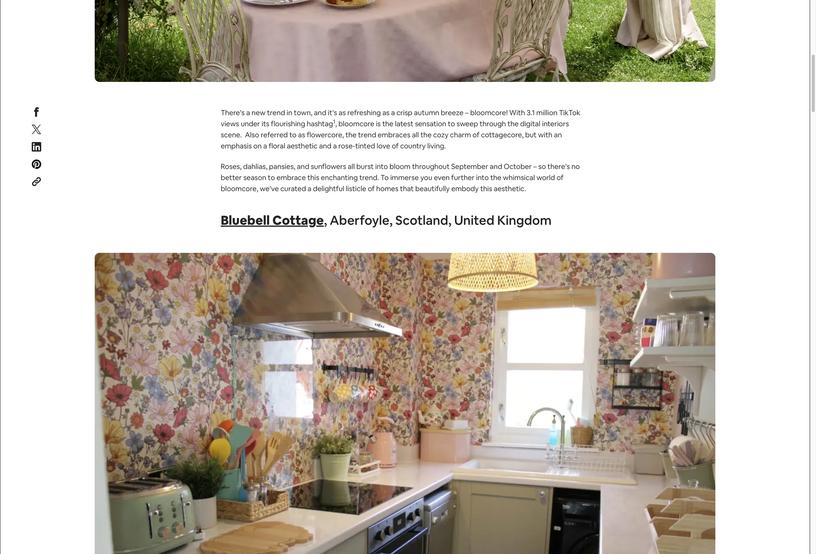 Task type: locate. For each thing, give the bounding box(es) containing it.
the up aesthetic.
[[490, 173, 502, 182]]

and left october
[[490, 162, 502, 171]]

1
[[333, 118, 335, 125]]

0 horizontal spatial –
[[465, 108, 469, 117]]

this
[[307, 173, 319, 182], [480, 184, 492, 193]]

delightful
[[313, 184, 344, 193]]

living.
[[427, 141, 446, 151]]

there's a new trend in town, and it's as refreshing as a crisp autumn breeze – bloomcore! with 3.1 million tiktok views under its flourishing hashtag
[[221, 108, 580, 128]]

1 horizontal spatial –
[[533, 162, 537, 171]]

trend inside , bloomcore is the latest sensation to sweep through the digital interiors scene.  also referred to as flowercore, the trend embraces all the cozy charm of cottagecore, but with an emphasis on a floral aesthetic and a rose-tinted love of country living.
[[358, 130, 376, 140]]

1 horizontal spatial all
[[412, 130, 419, 140]]

– left so
[[533, 162, 537, 171]]

, down it's
[[335, 119, 337, 128]]

better
[[221, 173, 242, 182]]

curated
[[280, 184, 306, 193]]

1 horizontal spatial into
[[476, 173, 489, 182]]

pansies,
[[269, 162, 295, 171]]

into
[[375, 162, 388, 171], [476, 173, 489, 182]]

and down flowercore,
[[319, 141, 332, 151]]

so
[[538, 162, 546, 171]]

whimsical
[[503, 173, 535, 182]]

season
[[243, 173, 266, 182]]

as up the aesthetic
[[298, 130, 305, 140]]

trend left in at the top of the page
[[267, 108, 285, 117]]

all
[[412, 130, 419, 140], [348, 162, 355, 171]]

2 horizontal spatial as
[[382, 108, 390, 117]]

1 horizontal spatial to
[[289, 130, 297, 140]]

0 vertical spatial trend
[[267, 108, 285, 117]]

– up sweep
[[465, 108, 469, 117]]

crisp
[[397, 108, 412, 117]]

the
[[382, 119, 393, 128], [508, 119, 519, 128], [346, 130, 357, 140], [421, 130, 432, 140], [490, 173, 502, 182]]

on
[[253, 141, 262, 151]]

as
[[339, 108, 346, 117], [382, 108, 390, 117], [298, 130, 305, 140]]

with
[[509, 108, 525, 117]]

, inside , bloomcore is the latest sensation to sweep through the digital interiors scene.  also referred to as flowercore, the trend embraces all the cozy charm of cottagecore, but with an emphasis on a floral aesthetic and a rose-tinted love of country living.
[[335, 119, 337, 128]]

of
[[473, 130, 480, 140], [392, 141, 399, 151], [557, 173, 564, 182], [368, 184, 375, 193]]

beautifully
[[415, 184, 450, 193]]

1 vertical spatial ,
[[324, 212, 327, 229]]

as right it's
[[339, 108, 346, 117]]

3.1
[[527, 108, 535, 117]]

with
[[538, 130, 553, 140]]

throughout
[[412, 162, 450, 171]]

and up hashtag
[[314, 108, 326, 117]]

1 vertical spatial this
[[480, 184, 492, 193]]

1 vertical spatial –
[[533, 162, 537, 171]]

2 vertical spatial to
[[268, 173, 275, 182]]

a
[[246, 108, 250, 117], [391, 108, 395, 117], [263, 141, 267, 151], [333, 141, 337, 151], [308, 184, 312, 193]]

autumn
[[414, 108, 439, 117]]

of down embraces
[[392, 141, 399, 151]]

you
[[420, 173, 432, 182]]

to
[[448, 119, 455, 128], [289, 130, 297, 140], [268, 173, 275, 182]]

0 horizontal spatial all
[[348, 162, 355, 171]]

–
[[465, 108, 469, 117], [533, 162, 537, 171]]

0 vertical spatial to
[[448, 119, 455, 128]]

million
[[536, 108, 558, 117]]

to down flourishing
[[289, 130, 297, 140]]

 image
[[95, 253, 716, 555]]

0 vertical spatial this
[[307, 173, 319, 182]]

all inside , bloomcore is the latest sensation to sweep through the digital interiors scene.  also referred to as flowercore, the trend embraces all the cozy charm of cottagecore, but with an emphasis on a floral aesthetic and a rose-tinted love of country living.
[[412, 130, 419, 140]]

0 vertical spatial –
[[465, 108, 469, 117]]

0 vertical spatial all
[[412, 130, 419, 140]]

this right "embody"
[[480, 184, 492, 193]]

as left crisp
[[382, 108, 390, 117]]

bloom
[[390, 162, 411, 171]]

bloomcore,
[[221, 184, 258, 193]]

0 horizontal spatial this
[[307, 173, 319, 182]]

a right on
[[263, 141, 267, 151]]

trend.
[[359, 173, 379, 182]]

, down delightful
[[324, 212, 327, 229]]

and inside there's a new trend in town, and it's as refreshing as a crisp autumn breeze – bloomcore! with 3.1 million tiktok views under its flourishing hashtag
[[314, 108, 326, 117]]

to inside roses, dahlias, pansies, and sunflowers all burst into bloom throughout september and october – so there's no better season to embrace this enchanting trend. to immerse you even further into the whimsical world of bloomcore, we've curated a delightful listicle of homes that beautifully embody this aesthetic.
[[268, 173, 275, 182]]

1 horizontal spatial ,
[[335, 119, 337, 128]]

and
[[314, 108, 326, 117], [319, 141, 332, 151], [297, 162, 309, 171], [490, 162, 502, 171]]

0 horizontal spatial to
[[268, 173, 275, 182]]

a right curated
[[308, 184, 312, 193]]

1 horizontal spatial trend
[[358, 130, 376, 140]]

further
[[451, 173, 475, 182]]

1 horizontal spatial as
[[339, 108, 346, 117]]

the right is
[[382, 119, 393, 128]]

1 vertical spatial all
[[348, 162, 355, 171]]

cottage
[[272, 212, 324, 229]]

0 horizontal spatial trend
[[267, 108, 285, 117]]

to down breeze
[[448, 119, 455, 128]]

bluebell
[[221, 212, 270, 229]]

1 vertical spatial trend
[[358, 130, 376, 140]]

into up to
[[375, 162, 388, 171]]

embrace
[[277, 173, 306, 182]]

2 horizontal spatial to
[[448, 119, 455, 128]]

roses,
[[221, 162, 242, 171]]

this down sunflowers at the top of the page
[[307, 173, 319, 182]]

united
[[454, 212, 495, 229]]

0 vertical spatial into
[[375, 162, 388, 171]]

of down trend. at the top left
[[368, 184, 375, 193]]

all up country
[[412, 130, 419, 140]]

– inside roses, dahlias, pansies, and sunflowers all burst into bloom throughout september and october – so there's no better season to embrace this enchanting trend. to immerse you even further into the whimsical world of bloomcore, we've curated a delightful listicle of homes that beautifully embody this aesthetic.
[[533, 162, 537, 171]]

even
[[434, 173, 450, 182]]

to up we've
[[268, 173, 275, 182]]

embody
[[451, 184, 479, 193]]

flowercore,
[[307, 130, 344, 140]]

0 vertical spatial ,
[[335, 119, 337, 128]]

trend up tinted
[[358, 130, 376, 140]]

into down september
[[476, 173, 489, 182]]

0 horizontal spatial as
[[298, 130, 305, 140]]

0 horizontal spatial into
[[375, 162, 388, 171]]

1 vertical spatial to
[[289, 130, 297, 140]]

trend
[[267, 108, 285, 117], [358, 130, 376, 140]]

all left burst
[[348, 162, 355, 171]]

charm
[[450, 130, 471, 140]]

love
[[377, 141, 390, 151]]



Task type: describe. For each thing, give the bounding box(es) containing it.
bloomcore
[[339, 119, 374, 128]]

the inside roses, dahlias, pansies, and sunflowers all burst into bloom throughout september and october – so there's no better season to embrace this enchanting trend. to immerse you even further into the whimsical world of bloomcore, we've curated a delightful listicle of homes that beautifully embody this aesthetic.
[[490, 173, 502, 182]]

also
[[245, 130, 259, 140]]

dahlias,
[[243, 162, 268, 171]]

and up embrace
[[297, 162, 309, 171]]

sensation
[[415, 119, 446, 128]]

floral
[[269, 141, 285, 151]]

that
[[400, 184, 414, 193]]

all inside roses, dahlias, pansies, and sunflowers all burst into bloom throughout september and october – so there's no better season to embrace this enchanting trend. to immerse you even further into the whimsical world of bloomcore, we've curated a delightful listicle of homes that beautifully embody this aesthetic.
[[348, 162, 355, 171]]

a left crisp
[[391, 108, 395, 117]]

new
[[252, 108, 266, 117]]

latest
[[395, 119, 413, 128]]

cottagecore,
[[481, 130, 524, 140]]

of down there's
[[557, 173, 564, 182]]

breeze
[[441, 108, 464, 117]]

as inside , bloomcore is the latest sensation to sweep through the digital interiors scene.  also referred to as flowercore, the trend embraces all the cozy charm of cottagecore, but with an emphasis on a floral aesthetic and a rose-tinted love of country living.
[[298, 130, 305, 140]]

embraces
[[378, 130, 410, 140]]

listicle
[[346, 184, 366, 193]]

cozy
[[433, 130, 449, 140]]

of down sweep
[[473, 130, 480, 140]]

kingdom
[[497, 212, 552, 229]]

bluebell cottage , aberfoyle, scotland, united kingdom
[[221, 212, 552, 229]]

country
[[400, 141, 426, 151]]

an
[[554, 130, 562, 140]]

refreshing
[[347, 108, 381, 117]]

aberfoyle,
[[330, 212, 393, 229]]

sunflowers
[[311, 162, 346, 171]]

, bloomcore is the latest sensation to sweep through the digital interiors scene.  also referred to as flowercore, the trend embraces all the cozy charm of cottagecore, but with an emphasis on a floral aesthetic and a rose-tinted love of country living.
[[221, 119, 569, 151]]

there's
[[548, 162, 570, 171]]

no
[[572, 162, 580, 171]]

and inside , bloomcore is the latest sensation to sweep through the digital interiors scene.  also referred to as flowercore, the trend embraces all the cozy charm of cottagecore, but with an emphasis on a floral aesthetic and a rose-tinted love of country living.
[[319, 141, 332, 151]]

the down the sensation
[[421, 130, 432, 140]]

referred
[[261, 130, 288, 140]]

bloomcore!
[[470, 108, 508, 117]]

it's
[[328, 108, 337, 117]]

september
[[451, 162, 488, 171]]

tiktok
[[559, 108, 580, 117]]

aesthetic.
[[494, 184, 526, 193]]

enchanting
[[321, 173, 358, 182]]

but
[[525, 130, 537, 140]]

scotland,
[[395, 212, 452, 229]]

a inside roses, dahlias, pansies, and sunflowers all burst into bloom throughout september and october – so there's no better season to embrace this enchanting trend. to immerse you even further into the whimsical world of bloomcore, we've curated a delightful listicle of homes that beautifully embody this aesthetic.
[[308, 184, 312, 193]]

immerse
[[390, 173, 419, 182]]

bluebell cottage link
[[221, 212, 324, 229]]

flourishing
[[271, 119, 305, 128]]

aesthetic
[[287, 141, 318, 151]]

tinted
[[355, 141, 375, 151]]

its
[[262, 119, 269, 128]]

digital
[[520, 119, 541, 128]]

rose-
[[338, 141, 355, 151]]

october
[[504, 162, 532, 171]]

burst
[[356, 162, 374, 171]]

the down with
[[508, 119, 519, 128]]

a left rose-
[[333, 141, 337, 151]]

sweep
[[457, 119, 478, 128]]

views
[[221, 119, 239, 128]]

1 vertical spatial into
[[476, 173, 489, 182]]

is
[[376, 119, 381, 128]]

in
[[287, 108, 292, 117]]

there's
[[221, 108, 245, 117]]

emphasis
[[221, 141, 252, 151]]

under
[[241, 119, 260, 128]]

hashtag
[[307, 119, 333, 128]]

world
[[537, 173, 555, 182]]

trend inside there's a new trend in town, and it's as refreshing as a crisp autumn breeze – bloomcore! with 3.1 million tiktok views under its flourishing hashtag
[[267, 108, 285, 117]]

through
[[480, 119, 506, 128]]

interiors
[[542, 119, 569, 128]]

1 horizontal spatial this
[[480, 184, 492, 193]]

to
[[381, 173, 389, 182]]

0 horizontal spatial ,
[[324, 212, 327, 229]]

the up rose-
[[346, 130, 357, 140]]

town,
[[294, 108, 312, 117]]

– inside there's a new trend in town, and it's as refreshing as a crisp autumn breeze – bloomcore! with 3.1 million tiktok views under its flourishing hashtag
[[465, 108, 469, 117]]

a left new
[[246, 108, 250, 117]]

roses, dahlias, pansies, and sunflowers all burst into bloom throughout september and october – so there's no better season to embrace this enchanting trend. to immerse you even further into the whimsical world of bloomcore, we've curated a delightful listicle of homes that beautifully embody this aesthetic.
[[221, 162, 580, 193]]

homes
[[376, 184, 399, 193]]

we've
[[260, 184, 279, 193]]



Task type: vqa. For each thing, say whether or not it's contained in the screenshot.
Read more
no



